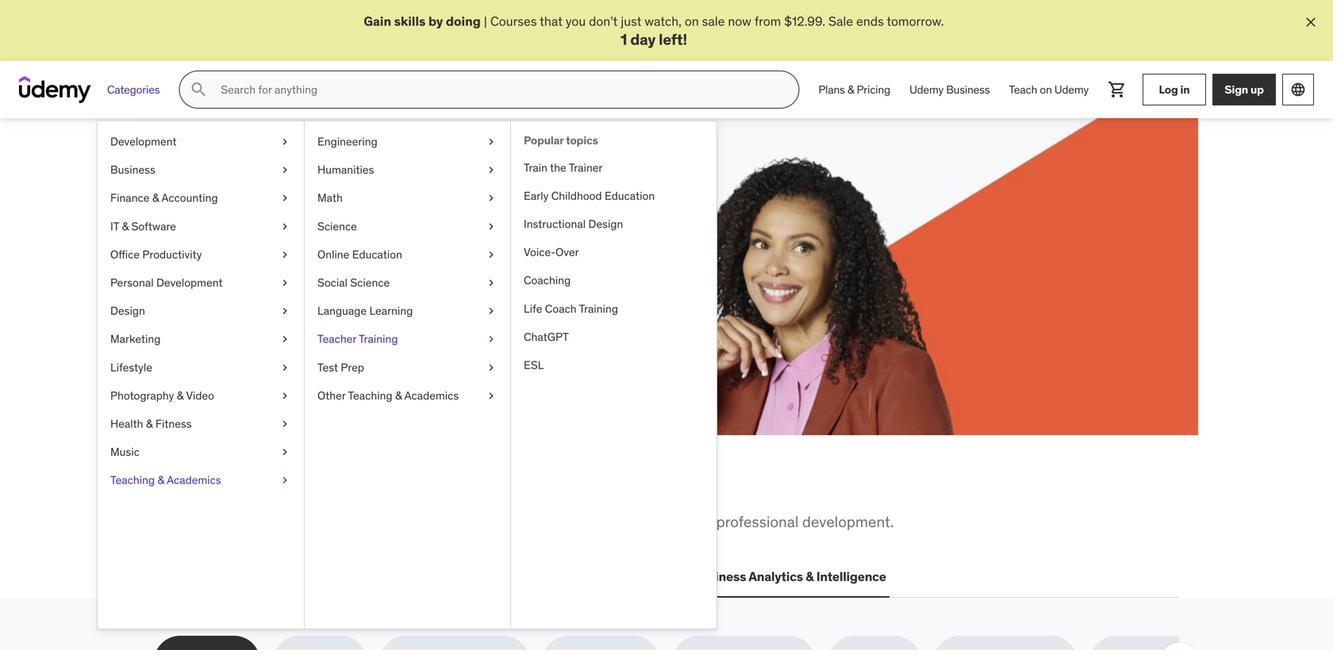 Task type: vqa. For each thing, say whether or not it's contained in the screenshot.
'course' to the bottom
no



Task type: describe. For each thing, give the bounding box(es) containing it.
teacher training
[[317, 332, 398, 347]]

marketing
[[110, 332, 161, 347]]

sale for save)
[[270, 276, 294, 293]]

data
[[483, 569, 511, 586]]

xsmall image for math
[[485, 191, 498, 206]]

courses for doing
[[490, 13, 537, 29]]

0 vertical spatial development
[[110, 135, 177, 149]]

xsmall image for teaching & academics
[[279, 473, 291, 489]]

submit search image
[[189, 80, 208, 99]]

online education
[[317, 248, 402, 262]]

xsmall image for health & fitness
[[279, 417, 291, 432]]

teach on udemy link
[[1000, 71, 1099, 109]]

our
[[481, 513, 503, 532]]

prep
[[341, 361, 364, 375]]

personal development link
[[98, 269, 304, 297]]

science link
[[305, 213, 510, 241]]

finance & accounting
[[110, 191, 218, 205]]

from
[[154, 513, 189, 532]]

health & fitness
[[110, 417, 192, 431]]

xsmall image for office productivity
[[279, 247, 291, 263]]

learning
[[369, 304, 413, 318]]

2 horizontal spatial business
[[946, 82, 990, 97]]

xsmall image for other teaching & academics
[[485, 389, 498, 404]]

$12.99. for save)
[[225, 276, 267, 293]]

learn, practice, succeed (and save) courses for every skill in your learning journey, starting at $12.99. sale ends tomorrow.
[[211, 187, 520, 293]]

xsmall image for marketing
[[279, 332, 291, 348]]

it certifications button
[[282, 559, 382, 597]]

business analytics & intelligence button
[[690, 559, 890, 597]]

sale
[[702, 13, 725, 29]]

coach
[[545, 302, 577, 316]]

test prep
[[317, 361, 364, 375]]

xsmall image for social science
[[485, 276, 498, 291]]

childhood
[[551, 189, 602, 203]]

in inside all the skills you need in one place from critical workplace skills to technical topics, our catalog supports well-rounded professional development.
[[429, 473, 453, 506]]

plans
[[819, 82, 845, 97]]

sign up link
[[1213, 74, 1276, 106]]

just
[[621, 13, 642, 29]]

udemy business link
[[900, 71, 1000, 109]]

day
[[630, 30, 656, 49]]

skills inside gain skills by doing | courses that you don't just watch, on sale now from $12.99. sale ends tomorrow. 1 day left!
[[394, 13, 426, 29]]

on inside the teach on udemy link
[[1040, 82, 1052, 97]]

training inside teacher training link
[[359, 332, 398, 347]]

training inside life coach training link
[[579, 302, 618, 316]]

sale for |
[[829, 13, 853, 29]]

close image
[[1303, 14, 1319, 30]]

sign up
[[1225, 82, 1264, 97]]

voice-
[[524, 245, 556, 260]]

& for software
[[122, 219, 129, 234]]

well-
[[624, 513, 657, 532]]

xsmall image for business
[[279, 163, 291, 178]]

trainer
[[569, 161, 603, 175]]

popular topics
[[524, 134, 598, 148]]

xsmall image for engineering
[[485, 134, 498, 150]]

at
[[211, 276, 222, 293]]

supports
[[560, 513, 620, 532]]

1 vertical spatial development
[[156, 276, 223, 290]]

don't
[[589, 13, 618, 29]]

early
[[524, 189, 549, 203]]

language learning link
[[305, 297, 510, 326]]

education inside early childhood education link
[[605, 189, 655, 203]]

train the trainer
[[524, 161, 603, 175]]

xsmall image for science
[[485, 219, 498, 235]]

video
[[186, 389, 214, 403]]

Search for anything text field
[[218, 76, 780, 103]]

xsmall image for online education
[[485, 247, 498, 263]]

test prep link
[[305, 354, 510, 382]]

certifications
[[298, 569, 379, 586]]

xsmall image for lifestyle
[[279, 360, 291, 376]]

your
[[352, 259, 376, 275]]

xsmall image for finance & accounting
[[279, 191, 291, 206]]

development link
[[98, 128, 304, 156]]

finance
[[110, 191, 150, 205]]

early childhood education link
[[511, 182, 717, 210]]

& down the test prep link
[[395, 389, 402, 403]]

esl
[[524, 358, 544, 373]]

finance & accounting link
[[98, 184, 304, 213]]

skill
[[313, 259, 335, 275]]

topics,
[[433, 513, 478, 532]]

topics
[[566, 134, 598, 148]]

social science
[[317, 276, 390, 290]]

plans & pricing link
[[809, 71, 900, 109]]

in inside learn, practice, succeed (and save) courses for every skill in your learning journey, starting at $12.99. sale ends tomorrow.
[[338, 259, 349, 275]]

by
[[429, 13, 443, 29]]

& for academics
[[158, 474, 164, 488]]

accounting
[[162, 191, 218, 205]]

academics inside teaching & academics 'link'
[[167, 474, 221, 488]]

xsmall image for development
[[279, 134, 291, 150]]

it & software link
[[98, 213, 304, 241]]

engineering
[[317, 135, 378, 149]]

music link
[[98, 439, 304, 467]]

one
[[458, 473, 503, 506]]

popular
[[524, 134, 564, 148]]

up
[[1251, 82, 1264, 97]]

teaching inside 'link'
[[110, 474, 155, 488]]

ends for |
[[856, 13, 884, 29]]

instructional design link
[[511, 210, 717, 239]]

that
[[540, 13, 563, 29]]

other teaching & academics link
[[305, 382, 510, 410]]

chatgpt link
[[511, 323, 717, 352]]

teaching & academics
[[110, 474, 221, 488]]

design inside the teacher training element
[[589, 217, 623, 232]]

& for fitness
[[146, 417, 153, 431]]

learning
[[379, 259, 425, 275]]

humanities
[[317, 163, 374, 177]]

development.
[[802, 513, 894, 532]]

& inside button
[[806, 569, 814, 586]]



Task type: locate. For each thing, give the bounding box(es) containing it.
business link
[[98, 156, 304, 184]]

teacher training link
[[305, 326, 510, 354]]

critical
[[192, 513, 238, 532]]

sale up plans
[[829, 13, 853, 29]]

& for pricing
[[848, 82, 854, 97]]

1 vertical spatial design
[[110, 304, 145, 318]]

0 vertical spatial education
[[605, 189, 655, 203]]

need
[[363, 473, 424, 506]]

health & fitness link
[[98, 410, 304, 439]]

ends for save)
[[297, 276, 325, 293]]

0 vertical spatial the
[[550, 161, 567, 175]]

udemy image
[[19, 76, 91, 103]]

in right log
[[1181, 82, 1190, 97]]

early childhood education
[[524, 189, 655, 203]]

xsmall image inside other teaching & academics link
[[485, 389, 498, 404]]

left!
[[659, 30, 687, 49]]

ends up the pricing
[[856, 13, 884, 29]]

skills left to
[[314, 513, 348, 532]]

other teaching & academics
[[317, 389, 459, 403]]

development down office productivity link
[[156, 276, 223, 290]]

science for social
[[350, 276, 390, 290]]

0 horizontal spatial sale
[[270, 276, 294, 293]]

academics down music 'link'
[[167, 474, 221, 488]]

the right train
[[550, 161, 567, 175]]

it for it & software
[[110, 219, 119, 234]]

photography & video
[[110, 389, 214, 403]]

you right the that
[[566, 13, 586, 29]]

0 horizontal spatial teaching
[[110, 474, 155, 488]]

it certifications
[[285, 569, 379, 586]]

fitness
[[155, 417, 192, 431]]

1 horizontal spatial business
[[693, 569, 746, 586]]

xsmall image inside the test prep link
[[485, 360, 498, 376]]

tomorrow. down your
[[328, 276, 385, 293]]

teacher
[[317, 332, 356, 347]]

tomorrow. for |
[[887, 13, 944, 29]]

& right analytics
[[806, 569, 814, 586]]

0 vertical spatial in
[[1181, 82, 1190, 97]]

train
[[524, 161, 548, 175]]

& right plans
[[848, 82, 854, 97]]

&
[[848, 82, 854, 97], [152, 191, 159, 205], [122, 219, 129, 234], [177, 389, 184, 403], [395, 389, 402, 403], [146, 417, 153, 431], [158, 474, 164, 488], [806, 569, 814, 586]]

business inside button
[[693, 569, 746, 586]]

1 vertical spatial skills
[[241, 473, 309, 506]]

1 vertical spatial academics
[[167, 474, 221, 488]]

2 vertical spatial business
[[693, 569, 746, 586]]

1 horizontal spatial on
[[1040, 82, 1052, 97]]

academics inside other teaching & academics link
[[405, 389, 459, 403]]

science right data
[[513, 569, 560, 586]]

xsmall image inside humanities link
[[485, 163, 498, 178]]

xsmall image inside personal development link
[[279, 276, 291, 291]]

you inside gain skills by doing | courses that you don't just watch, on sale now from $12.99. sale ends tomorrow. 1 day left!
[[566, 13, 586, 29]]

practice,
[[298, 187, 406, 220]]

xsmall image inside business link
[[279, 163, 291, 178]]

data science button
[[480, 559, 564, 597]]

1 vertical spatial business
[[110, 163, 155, 177]]

tomorrow. inside gain skills by doing | courses that you don't just watch, on sale now from $12.99. sale ends tomorrow. 1 day left!
[[887, 13, 944, 29]]

teach
[[1009, 82, 1038, 97]]

office productivity
[[110, 248, 202, 262]]

xsmall image inside science link
[[485, 219, 498, 235]]

log in
[[1159, 82, 1190, 97]]

2 vertical spatial in
[[429, 473, 453, 506]]

technical
[[368, 513, 430, 532]]

& for accounting
[[152, 191, 159, 205]]

0 horizontal spatial courses
[[211, 259, 258, 275]]

1 vertical spatial teaching
[[110, 474, 155, 488]]

the inside all the skills you need in one place from critical workplace skills to technical topics, our catalog supports well-rounded professional development.
[[196, 473, 236, 506]]

xsmall image inside finance & accounting link
[[279, 191, 291, 206]]

2 vertical spatial skills
[[314, 513, 348, 532]]

1 horizontal spatial the
[[550, 161, 567, 175]]

1 vertical spatial on
[[1040, 82, 1052, 97]]

the up critical
[[196, 473, 236, 506]]

& right finance
[[152, 191, 159, 205]]

0 vertical spatial you
[[566, 13, 586, 29]]

journey,
[[428, 259, 473, 275]]

science down your
[[350, 276, 390, 290]]

teacher training element
[[510, 122, 717, 630]]

on left sale
[[685, 13, 699, 29]]

succeed
[[411, 187, 510, 220]]

1 horizontal spatial it
[[285, 569, 296, 586]]

science for data
[[513, 569, 560, 586]]

0 vertical spatial sale
[[829, 13, 853, 29]]

software
[[131, 219, 176, 234]]

1 horizontal spatial education
[[605, 189, 655, 203]]

1 vertical spatial it
[[285, 569, 296, 586]]

you
[[566, 13, 586, 29], [313, 473, 359, 506]]

sale down every on the left top
[[270, 276, 294, 293]]

chatgpt
[[524, 330, 569, 345]]

xsmall image inside lifestyle link
[[279, 360, 291, 376]]

xsmall image inside teacher training link
[[485, 332, 498, 348]]

0 vertical spatial $12.99.
[[784, 13, 826, 29]]

courses for (and
[[211, 259, 258, 275]]

0 vertical spatial design
[[589, 217, 623, 232]]

xsmall image for humanities
[[485, 163, 498, 178]]

0 vertical spatial business
[[946, 82, 990, 97]]

sale
[[829, 13, 853, 29], [270, 276, 294, 293]]

categories button
[[98, 71, 169, 109]]

udemy
[[910, 82, 944, 97], [1055, 82, 1089, 97]]

from
[[755, 13, 781, 29]]

& inside 'link'
[[158, 474, 164, 488]]

ends inside gain skills by doing | courses that you don't just watch, on sale now from $12.99. sale ends tomorrow. 1 day left!
[[856, 13, 884, 29]]

1 vertical spatial courses
[[211, 259, 258, 275]]

xsmall image inside development link
[[279, 134, 291, 150]]

sale inside learn, practice, succeed (and save) courses for every skill in your learning journey, starting at $12.99. sale ends tomorrow.
[[270, 276, 294, 293]]

0 horizontal spatial business
[[110, 163, 155, 177]]

0 horizontal spatial academics
[[167, 474, 221, 488]]

1 horizontal spatial training
[[579, 302, 618, 316]]

life coach training
[[524, 302, 618, 316]]

1 horizontal spatial udemy
[[1055, 82, 1089, 97]]

academics
[[405, 389, 459, 403], [167, 474, 221, 488]]

xsmall image inside social science link
[[485, 276, 498, 291]]

marketing link
[[98, 326, 304, 354]]

ends inside learn, practice, succeed (and save) courses for every skill in your learning journey, starting at $12.99. sale ends tomorrow.
[[297, 276, 325, 293]]

science inside button
[[513, 569, 560, 586]]

0 vertical spatial on
[[685, 13, 699, 29]]

tomorrow. inside learn, practice, succeed (and save) courses for every skill in your learning journey, starting at $12.99. sale ends tomorrow.
[[328, 276, 385, 293]]

business for business
[[110, 163, 155, 177]]

you up to
[[313, 473, 359, 506]]

math
[[317, 191, 343, 205]]

1 horizontal spatial academics
[[405, 389, 459, 403]]

xsmall image inside health & fitness link
[[279, 417, 291, 432]]

$12.99. right from
[[784, 13, 826, 29]]

in up topics,
[[429, 473, 453, 506]]

xsmall image for personal development
[[279, 276, 291, 291]]

social
[[317, 276, 348, 290]]

xsmall image for language learning
[[485, 304, 498, 319]]

1 vertical spatial tomorrow.
[[328, 276, 385, 293]]

personal
[[110, 276, 154, 290]]

xsmall image for design
[[279, 304, 291, 319]]

0 vertical spatial teaching
[[348, 389, 393, 403]]

science up the online
[[317, 219, 357, 234]]

office
[[110, 248, 140, 262]]

& left video
[[177, 389, 184, 403]]

$12.99. down for
[[225, 276, 267, 293]]

$12.99. inside gain skills by doing | courses that you don't just watch, on sale now from $12.99. sale ends tomorrow. 1 day left!
[[784, 13, 826, 29]]

2 horizontal spatial in
[[1181, 82, 1190, 97]]

analytics
[[749, 569, 803, 586]]

business up finance
[[110, 163, 155, 177]]

0 horizontal spatial the
[[196, 473, 236, 506]]

1 vertical spatial ends
[[297, 276, 325, 293]]

xsmall image for it & software
[[279, 219, 291, 235]]

business analytics & intelligence
[[693, 569, 886, 586]]

instructional design
[[524, 217, 623, 232]]

workplace
[[241, 513, 311, 532]]

esl link
[[511, 352, 717, 380]]

1 horizontal spatial ends
[[856, 13, 884, 29]]

xsmall image for test prep
[[485, 360, 498, 376]]

on inside gain skills by doing | courses that you don't just watch, on sale now from $12.99. sale ends tomorrow. 1 day left!
[[685, 13, 699, 29]]

doing
[[446, 13, 481, 29]]

plans & pricing
[[819, 82, 891, 97]]

0 horizontal spatial tomorrow.
[[328, 276, 385, 293]]

0 horizontal spatial design
[[110, 304, 145, 318]]

gain
[[364, 13, 391, 29]]

xsmall image for teacher training
[[485, 332, 498, 348]]

xsmall image
[[485, 134, 498, 150], [279, 191, 291, 206], [485, 191, 498, 206], [279, 219, 291, 235], [485, 247, 498, 263], [279, 332, 291, 348], [485, 332, 498, 348], [485, 360, 498, 376], [279, 389, 291, 404], [485, 389, 498, 404], [279, 417, 291, 432]]

pricing
[[857, 82, 891, 97]]

teaching down music
[[110, 474, 155, 488]]

0 horizontal spatial udemy
[[910, 82, 944, 97]]

rounded
[[657, 513, 713, 532]]

1 horizontal spatial teaching
[[348, 389, 393, 403]]

(and
[[211, 219, 266, 252]]

$12.99. for |
[[784, 13, 826, 29]]

it inside button
[[285, 569, 296, 586]]

xsmall image inside math link
[[485, 191, 498, 206]]

teaching & academics link
[[98, 467, 304, 495]]

0 vertical spatial science
[[317, 219, 357, 234]]

$12.99.
[[784, 13, 826, 29], [225, 276, 267, 293]]

0 vertical spatial it
[[110, 219, 119, 234]]

choose a language image
[[1291, 82, 1306, 98]]

log
[[1159, 82, 1178, 97]]

2 vertical spatial science
[[513, 569, 560, 586]]

& up from at the bottom of the page
[[158, 474, 164, 488]]

0 horizontal spatial it
[[110, 219, 119, 234]]

in
[[1181, 82, 1190, 97], [338, 259, 349, 275], [429, 473, 453, 506]]

0 horizontal spatial on
[[685, 13, 699, 29]]

training down 'learning'
[[359, 332, 398, 347]]

sale inside gain skills by doing | courses that you don't just watch, on sale now from $12.99. sale ends tomorrow. 1 day left!
[[829, 13, 853, 29]]

courses inside gain skills by doing | courses that you don't just watch, on sale now from $12.99. sale ends tomorrow. 1 day left!
[[490, 13, 537, 29]]

teach on udemy
[[1009, 82, 1089, 97]]

0 vertical spatial training
[[579, 302, 618, 316]]

design down personal
[[110, 304, 145, 318]]

the for trainer
[[550, 161, 567, 175]]

on right teach
[[1040, 82, 1052, 97]]

0 vertical spatial tomorrow.
[[887, 13, 944, 29]]

xsmall image inside teaching & academics 'link'
[[279, 473, 291, 489]]

business for business analytics & intelligence
[[693, 569, 746, 586]]

data science
[[483, 569, 560, 586]]

humanities link
[[305, 156, 510, 184]]

social science link
[[305, 269, 510, 297]]

courses
[[490, 13, 537, 29], [211, 259, 258, 275]]

skills
[[394, 13, 426, 29], [241, 473, 309, 506], [314, 513, 348, 532]]

0 horizontal spatial skills
[[241, 473, 309, 506]]

now
[[728, 13, 752, 29]]

lifestyle
[[110, 361, 152, 375]]

it left certifications
[[285, 569, 296, 586]]

you inside all the skills you need in one place from critical workplace skills to technical topics, our catalog supports well-rounded professional development.
[[313, 473, 359, 506]]

courses up at
[[211, 259, 258, 275]]

development down categories 'dropdown button'
[[110, 135, 177, 149]]

xsmall image for music
[[279, 445, 291, 461]]

0 vertical spatial courses
[[490, 13, 537, 29]]

skills up the workplace
[[241, 473, 309, 506]]

1 horizontal spatial $12.99.
[[784, 13, 826, 29]]

education inside online education link
[[352, 248, 402, 262]]

voice-over link
[[511, 239, 717, 267]]

xsmall image inside marketing "link"
[[279, 332, 291, 348]]

1 vertical spatial you
[[313, 473, 359, 506]]

0 horizontal spatial training
[[359, 332, 398, 347]]

udemy left 'shopping cart with 0 items' icon
[[1055, 82, 1089, 97]]

1 vertical spatial education
[[352, 248, 402, 262]]

it for it certifications
[[285, 569, 296, 586]]

business left analytics
[[693, 569, 746, 586]]

xsmall image
[[279, 134, 291, 150], [279, 163, 291, 178], [485, 163, 498, 178], [485, 219, 498, 235], [279, 247, 291, 263], [279, 276, 291, 291], [485, 276, 498, 291], [279, 304, 291, 319], [485, 304, 498, 319], [279, 360, 291, 376], [279, 445, 291, 461], [279, 473, 291, 489]]

|
[[484, 13, 487, 29]]

$12.99. inside learn, practice, succeed (and save) courses for every skill in your learning journey, starting at $12.99. sale ends tomorrow.
[[225, 276, 267, 293]]

skills left by
[[394, 13, 426, 29]]

1 vertical spatial $12.99.
[[225, 276, 267, 293]]

0 horizontal spatial in
[[338, 259, 349, 275]]

health
[[110, 417, 143, 431]]

watch,
[[645, 13, 682, 29]]

the
[[550, 161, 567, 175], [196, 473, 236, 506]]

it up office
[[110, 219, 119, 234]]

professional
[[717, 513, 799, 532]]

xsmall image inside design link
[[279, 304, 291, 319]]

0 vertical spatial ends
[[856, 13, 884, 29]]

tomorrow. up udemy business
[[887, 13, 944, 29]]

0 vertical spatial skills
[[394, 13, 426, 29]]

1 udemy from the left
[[910, 82, 944, 97]]

0 horizontal spatial education
[[352, 248, 402, 262]]

1 horizontal spatial courses
[[490, 13, 537, 29]]

xsmall image inside online education link
[[485, 247, 498, 263]]

1 horizontal spatial tomorrow.
[[887, 13, 944, 29]]

sign
[[1225, 82, 1249, 97]]

development
[[110, 135, 177, 149], [156, 276, 223, 290]]

ends down "skill"
[[297, 276, 325, 293]]

xsmall image inside "engineering" link
[[485, 134, 498, 150]]

the for skills
[[196, 473, 236, 506]]

shopping cart with 0 items image
[[1108, 80, 1127, 99]]

1 horizontal spatial design
[[589, 217, 623, 232]]

1 horizontal spatial sale
[[829, 13, 853, 29]]

over
[[556, 245, 579, 260]]

design down early childhood education link
[[589, 217, 623, 232]]

1 vertical spatial in
[[338, 259, 349, 275]]

xsmall image inside it & software link
[[279, 219, 291, 235]]

language learning
[[317, 304, 413, 318]]

0 vertical spatial academics
[[405, 389, 459, 403]]

language
[[317, 304, 367, 318]]

1 horizontal spatial in
[[429, 473, 453, 506]]

1 horizontal spatial you
[[566, 13, 586, 29]]

xsmall image inside music 'link'
[[279, 445, 291, 461]]

1 horizontal spatial skills
[[314, 513, 348, 532]]

0 horizontal spatial ends
[[297, 276, 325, 293]]

life
[[524, 302, 542, 316]]

2 udemy from the left
[[1055, 82, 1089, 97]]

& right health at bottom left
[[146, 417, 153, 431]]

math link
[[305, 184, 510, 213]]

1 vertical spatial training
[[359, 332, 398, 347]]

academics down the test prep link
[[405, 389, 459, 403]]

courses inside learn, practice, succeed (and save) courses for every skill in your learning journey, starting at $12.99. sale ends tomorrow.
[[211, 259, 258, 275]]

teaching down prep
[[348, 389, 393, 403]]

xsmall image for photography & video
[[279, 389, 291, 404]]

1 vertical spatial sale
[[270, 276, 294, 293]]

xsmall image inside language learning link
[[485, 304, 498, 319]]

for
[[261, 259, 276, 275]]

udemy right the pricing
[[910, 82, 944, 97]]

1 vertical spatial science
[[350, 276, 390, 290]]

0 horizontal spatial you
[[313, 473, 359, 506]]

training down coaching link
[[579, 302, 618, 316]]

xsmall image inside photography & video link
[[279, 389, 291, 404]]

business left teach
[[946, 82, 990, 97]]

2 horizontal spatial skills
[[394, 13, 426, 29]]

udemy business
[[910, 82, 990, 97]]

in right "skill"
[[338, 259, 349, 275]]

tomorrow. for save)
[[328, 276, 385, 293]]

& for video
[[177, 389, 184, 403]]

xsmall image inside office productivity link
[[279, 247, 291, 263]]

0 horizontal spatial $12.99.
[[225, 276, 267, 293]]

courses right |
[[490, 13, 537, 29]]

& up office
[[122, 219, 129, 234]]

productivity
[[142, 248, 202, 262]]

1 vertical spatial the
[[196, 473, 236, 506]]

train the trainer link
[[511, 154, 717, 182]]

online
[[317, 248, 350, 262]]

lifestyle link
[[98, 354, 304, 382]]



